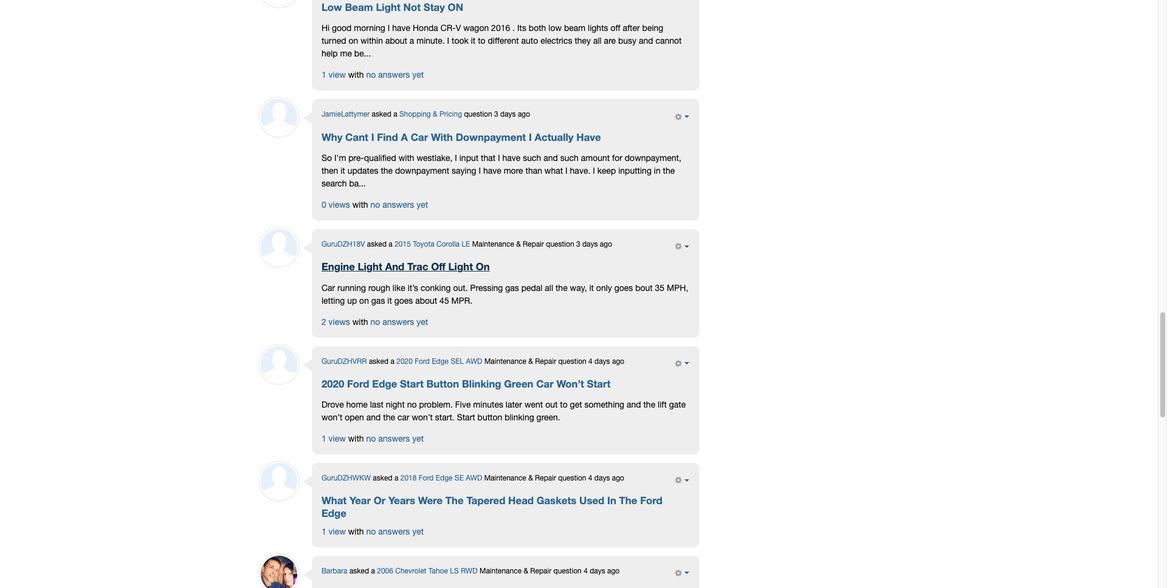 Task type: locate. For each thing, give the bounding box(es) containing it.
a for trac
[[389, 240, 393, 249]]

2018
[[401, 474, 417, 483]]

asked for and
[[367, 240, 387, 249]]

days for barbara asked a 2006 chevrolet tahoe ls rwd maintenance & repair             question             4 days ago
[[590, 567, 605, 576]]

1 vertical spatial 3
[[576, 240, 580, 249]]

3 up the downpayment
[[494, 110, 498, 119]]

2006
[[377, 567, 393, 576]]

about right the within
[[385, 36, 407, 46]]

different
[[488, 36, 519, 46]]

1 horizontal spatial goes
[[615, 283, 633, 293]]

minutes
[[473, 400, 503, 410]]

question for 2018 ford edge se awd
[[558, 474, 587, 483]]

lift
[[658, 400, 667, 410]]

0 horizontal spatial 2020
[[322, 378, 344, 390]]

& up car running rough like it's conking out.  pressing gas pedal all the way, it only  goes bout 35 mph, letting up on gas it goes about 45 mpr.
[[516, 240, 521, 249]]

view down what
[[329, 527, 346, 537]]

start inside drove home last night no problem.  five minutes later went out to get  something and the lift gate won't open and the car won't start.  start button  blinking green.
[[457, 413, 475, 423]]

ago for barbara asked a 2006 chevrolet tahoe ls rwd maintenance & repair             question             4 days ago
[[608, 567, 620, 576]]

answers down the within
[[378, 70, 410, 80]]

ford up button
[[415, 357, 430, 366]]

have up more in the top left of the page
[[503, 153, 521, 163]]

won't down drove
[[322, 413, 343, 423]]

i right what
[[566, 166, 568, 176]]

such up have.
[[561, 153, 579, 163]]

& left pricing
[[433, 110, 438, 119]]

1 vertical spatial 2020
[[322, 378, 344, 390]]

amount
[[581, 153, 610, 163]]

goes
[[615, 283, 633, 293], [394, 296, 413, 306]]

barbara link
[[322, 567, 348, 576]]

1 horizontal spatial start
[[457, 413, 475, 423]]

blinking
[[505, 413, 534, 423]]

0 views link
[[322, 200, 350, 210]]

won't down problem.
[[412, 413, 433, 423]]

gas down rough
[[371, 296, 385, 306]]

1 vertical spatial all
[[545, 283, 553, 293]]

light
[[376, 1, 401, 14], [358, 261, 382, 273], [449, 261, 473, 273]]

with down open in the bottom of the page
[[348, 434, 364, 444]]

4 for used
[[589, 474, 593, 483]]

ago
[[518, 110, 530, 119], [600, 240, 612, 249], [612, 357, 625, 366], [612, 474, 625, 483], [608, 567, 620, 576]]

1 vertical spatial 1
[[322, 434, 326, 444]]

start up night
[[400, 378, 424, 390]]

1 view link down the help
[[322, 70, 346, 80]]

1 horizontal spatial all
[[594, 36, 602, 46]]

1 view link down open in the bottom of the page
[[322, 434, 346, 444]]

no answers yet link for find
[[371, 200, 428, 210]]

0 horizontal spatial to
[[478, 36, 486, 46]]

not
[[403, 1, 421, 14]]

and down being
[[639, 36, 653, 46]]

i right that
[[498, 153, 500, 163]]

2 1 view link from the top
[[322, 434, 346, 444]]

4
[[589, 357, 593, 366], [589, 474, 593, 483], [584, 567, 588, 576]]

to inside hi good morning i have honda cr-v wagon 2016 . its both low beam lights  off after being turned on within about a minute. i took it to different auto  electrics they all are busy and cannot help me be...
[[478, 36, 486, 46]]

0 horizontal spatial gas
[[371, 296, 385, 306]]

night
[[386, 400, 405, 410]]

and
[[385, 261, 405, 273]]

the down se in the bottom left of the page
[[446, 495, 464, 507]]

yet down problem.
[[412, 434, 424, 444]]

on up me
[[349, 36, 358, 46]]

no answers yet link down be...
[[366, 70, 424, 80]]

yet down minute.
[[412, 70, 424, 80]]

start.
[[435, 413, 455, 423]]

search
[[322, 179, 347, 189]]

2 view from the top
[[329, 434, 346, 444]]

0 horizontal spatial all
[[545, 283, 553, 293]]

downpayment,
[[625, 153, 682, 163]]

head
[[508, 495, 534, 507]]

1 vertical spatial 4
[[589, 474, 593, 483]]

maintenance for 2018 ford edge se awd
[[484, 474, 527, 483]]

answers down car
[[378, 434, 410, 444]]

all left are
[[594, 36, 602, 46]]

to down wagon
[[478, 36, 486, 46]]

car
[[411, 131, 428, 143], [322, 283, 335, 293], [536, 378, 554, 390]]

1 horizontal spatial have
[[483, 166, 502, 176]]

1 view with no answers yet down open in the bottom of the page
[[322, 434, 424, 444]]

me
[[340, 49, 352, 59]]

2020 up night
[[397, 357, 413, 366]]

drove home last night no problem.  five minutes later went out to get  something and the lift gate won't open and the car won't start.  start button  blinking green.
[[322, 400, 686, 423]]

days
[[500, 110, 516, 119], [583, 240, 598, 249], [595, 357, 610, 366], [595, 474, 610, 483], [590, 567, 605, 576]]

off
[[611, 23, 621, 33]]

with up downpayment
[[399, 153, 414, 163]]

no up car
[[407, 400, 417, 410]]

car running rough like it's conking out.  pressing gas pedal all the way, it only  goes bout 35 mph, letting up on gas it goes about 45 mpr.
[[322, 283, 689, 306]]

have down that
[[483, 166, 502, 176]]

0 vertical spatial to
[[478, 36, 486, 46]]

asked up find on the left of page
[[372, 110, 392, 119]]

asked for or
[[373, 474, 393, 483]]

light left not
[[376, 1, 401, 14]]

then
[[322, 166, 338, 176]]

goes right only
[[615, 283, 633, 293]]

were
[[418, 495, 443, 507]]

gurudzhvrr
[[322, 357, 367, 366]]

or
[[374, 495, 386, 507]]

3 1 view link from the top
[[322, 527, 346, 537]]

& right rwd
[[524, 567, 528, 576]]

0 vertical spatial awd
[[466, 357, 483, 366]]

a down 2 views with no answers yet on the bottom of page
[[391, 357, 395, 366]]

view for 1 view link related to the "no answers yet" link under be...
[[329, 70, 346, 80]]

no answers yet link down car
[[366, 434, 424, 444]]

start down 'five'
[[457, 413, 475, 423]]

went
[[525, 400, 543, 410]]

1 horizontal spatial 2020
[[397, 357, 413, 366]]

jamielattymer asked a shopping & pricing question             3 days ago
[[322, 110, 530, 119]]

0 vertical spatial goes
[[615, 283, 633, 293]]

ford right in
[[640, 495, 663, 507]]

0 vertical spatial car
[[411, 131, 428, 143]]

asked left "2015"
[[367, 240, 387, 249]]

a
[[410, 36, 414, 46], [394, 110, 397, 119], [389, 240, 393, 249], [391, 357, 395, 366], [395, 474, 399, 483], [371, 567, 375, 576]]

answers for trac
[[383, 317, 414, 327]]

0 vertical spatial 3
[[494, 110, 498, 119]]

0 vertical spatial view
[[329, 70, 346, 80]]

no down rough
[[371, 317, 380, 327]]

3 1 from the top
[[322, 527, 326, 537]]

asked up or
[[373, 474, 393, 483]]

hi
[[322, 23, 330, 33]]

2016
[[491, 23, 510, 33]]

input
[[460, 153, 479, 163]]

1 vertical spatial car
[[322, 283, 335, 293]]

1 horizontal spatial the
[[619, 495, 638, 507]]

0 horizontal spatial won't
[[322, 413, 343, 423]]

a for find
[[394, 110, 397, 119]]

1 horizontal spatial such
[[561, 153, 579, 163]]

maintenance for 2020 ford edge sel awd
[[485, 357, 527, 366]]

button
[[427, 378, 459, 390]]

2 horizontal spatial car
[[536, 378, 554, 390]]

2 vertical spatial have
[[483, 166, 502, 176]]

1 horizontal spatial won't
[[412, 413, 433, 423]]

gurudzhwkw
[[322, 474, 371, 483]]

1 horizontal spatial gas
[[505, 283, 519, 293]]

& for 2018 ford edge se awd
[[529, 474, 533, 483]]

car inside car running rough like it's conking out.  pressing gas pedal all the way, it only  goes bout 35 mph, letting up on gas it goes about 45 mpr.
[[322, 283, 335, 293]]

after
[[623, 23, 640, 33]]

green.
[[537, 413, 561, 423]]

1 vertical spatial 1 view with no answers yet
[[322, 434, 424, 444]]

the
[[446, 495, 464, 507], [619, 495, 638, 507]]

1 view with no answers yet down or
[[322, 527, 424, 537]]

0 horizontal spatial start
[[400, 378, 424, 390]]

1 horizontal spatial to
[[560, 400, 568, 410]]

1 vertical spatial 1 view link
[[322, 434, 346, 444]]

1 views from the top
[[329, 200, 350, 210]]

awd for blinking
[[466, 357, 483, 366]]

0 horizontal spatial such
[[523, 153, 541, 163]]

it down rough
[[388, 296, 392, 306]]

1 horizontal spatial on
[[359, 296, 369, 306]]

to left 'get'
[[560, 400, 568, 410]]

0 vertical spatial on
[[349, 36, 358, 46]]

morning
[[354, 23, 385, 33]]

0 horizontal spatial the
[[446, 495, 464, 507]]

on right up
[[359, 296, 369, 306]]

toyota
[[413, 240, 435, 249]]

0 vertical spatial 1
[[322, 70, 326, 80]]

1 vertical spatial about
[[415, 296, 437, 306]]

with
[[348, 70, 364, 80], [399, 153, 414, 163], [353, 200, 368, 210], [353, 317, 368, 327], [348, 434, 364, 444], [348, 527, 364, 537]]

.
[[513, 23, 515, 33]]

i'm
[[334, 153, 346, 163]]

used
[[580, 495, 605, 507]]

view for the "no answers yet" link below years 1 view link
[[329, 527, 346, 537]]

start up something
[[587, 378, 611, 390]]

1 vertical spatial view
[[329, 434, 346, 444]]

edge inside what year or years were the tapered head gaskets used in the ford edge
[[322, 508, 347, 520]]

rough
[[368, 283, 390, 293]]

1 vertical spatial views
[[329, 317, 350, 327]]

barbara asked a 2006 chevrolet tahoe ls rwd maintenance & repair             question             4 days ago
[[322, 567, 620, 576]]

no
[[366, 70, 376, 80], [371, 200, 380, 210], [371, 317, 380, 327], [407, 400, 417, 410], [366, 434, 376, 444], [366, 527, 376, 537]]

0 horizontal spatial car
[[322, 283, 335, 293]]

0 vertical spatial 2020
[[397, 357, 413, 366]]

views right 2
[[329, 317, 350, 327]]

have down low beam light not stay on link
[[392, 23, 411, 33]]

a inside hi good morning i have honda cr-v wagon 2016 . its both low beam lights  off after being turned on within about a minute. i took it to different auto  electrics they all are busy and cannot help me be...
[[410, 36, 414, 46]]

1 view link for the "no answers yet" link corresponding to start
[[322, 434, 346, 444]]

0 vertical spatial have
[[392, 23, 411, 33]]

engine light and trac off light on link
[[322, 261, 490, 273]]

it inside so i'm pre-qualified with westlake, i input that i  have such and such amount for downpayment, then it updates the downpayment saying i have  more than what i have. i keep inputting in the search ba...
[[341, 166, 345, 176]]

maintenance up the head
[[484, 474, 527, 483]]

on
[[349, 36, 358, 46], [359, 296, 369, 306]]

0 vertical spatial 1 view with no answers yet
[[322, 70, 424, 80]]

about inside car running rough like it's conking out.  pressing gas pedal all the way, it only  goes bout 35 mph, letting up on gas it goes about 45 mpr.
[[415, 296, 437, 306]]

to
[[478, 36, 486, 46], [560, 400, 568, 410]]

4 for start
[[589, 357, 593, 366]]

shopping & pricing link
[[399, 110, 462, 119]]

car right a at the top of page
[[411, 131, 428, 143]]

and inside so i'm pre-qualified with westlake, i input that i  have such and such amount for downpayment, then it updates the downpayment saying i have  more than what i have. i keep inputting in the search ba...
[[544, 153, 558, 163]]

no answers yet link down like
[[371, 317, 428, 327]]

0 vertical spatial 1 view link
[[322, 70, 346, 80]]

yet for a
[[417, 200, 428, 210]]

1 vertical spatial on
[[359, 296, 369, 306]]

0 horizontal spatial on
[[349, 36, 358, 46]]

3 view from the top
[[329, 527, 346, 537]]

1 awd from the top
[[466, 357, 483, 366]]

view for 1 view link related to the "no answers yet" link corresponding to start
[[329, 434, 346, 444]]

2 views from the top
[[329, 317, 350, 327]]

to inside drove home last night no problem.  five minutes later went out to get  something and the lift gate won't open and the car won't start.  start button  blinking green.
[[560, 400, 568, 410]]

won't
[[557, 378, 584, 390]]

1 view from the top
[[329, 70, 346, 80]]

up
[[347, 296, 357, 306]]

have.
[[570, 166, 591, 176]]

0 vertical spatial about
[[385, 36, 407, 46]]

1 vertical spatial awd
[[466, 474, 482, 483]]

repair for 2006 chevrolet tahoe ls rwd
[[530, 567, 552, 576]]

no inside drove home last night no problem.  five minutes later went out to get  something and the lift gate won't open and the car won't start.  start button  blinking green.
[[407, 400, 417, 410]]

car up out
[[536, 378, 554, 390]]

about down conking
[[415, 296, 437, 306]]

0 horizontal spatial about
[[385, 36, 407, 46]]

1 down what
[[322, 527, 326, 537]]

1 down drove
[[322, 434, 326, 444]]

with inside so i'm pre-qualified with westlake, i input that i  have such and such amount for downpayment, then it updates the downpayment saying i have  more than what i have. i keep inputting in the search ba...
[[399, 153, 414, 163]]

days for gurudzhwkw asked a 2018 ford edge se awd maintenance & repair             question             4 days ago
[[595, 474, 610, 483]]

awd right sel
[[466, 357, 483, 366]]

ago for gurudzhwkw asked a 2018 ford edge se awd maintenance & repair             question             4 days ago
[[612, 474, 625, 483]]

3 up way,
[[576, 240, 580, 249]]

1 won't from the left
[[322, 413, 343, 423]]

2 vertical spatial 1 view link
[[322, 527, 346, 537]]

maintenance for 2006 chevrolet tahoe ls rwd
[[480, 567, 522, 576]]

2 vertical spatial view
[[329, 527, 346, 537]]

1 1 view with no answers yet from the top
[[322, 70, 424, 80]]

beam
[[564, 23, 586, 33]]

2 awd from the top
[[466, 474, 482, 483]]

in
[[608, 495, 617, 507]]

1 horizontal spatial about
[[415, 296, 437, 306]]

0 vertical spatial views
[[329, 200, 350, 210]]

2 vertical spatial 1 view with no answers yet
[[322, 527, 424, 537]]

keep
[[598, 166, 616, 176]]

awd right se in the bottom left of the page
[[466, 474, 482, 483]]

the right in
[[619, 495, 638, 507]]

2 vertical spatial 1
[[322, 527, 326, 537]]

1 vertical spatial have
[[503, 153, 521, 163]]

the left way,
[[556, 283, 568, 293]]

maintenance right rwd
[[480, 567, 522, 576]]

& up "green"
[[529, 357, 533, 366]]

gas
[[505, 283, 519, 293], [371, 296, 385, 306]]

1 view link for the "no answers yet" link below years
[[322, 527, 346, 537]]

it left only
[[590, 283, 594, 293]]

asked for edge
[[369, 357, 389, 366]]

years
[[389, 495, 415, 507]]

gurudzh18v
[[322, 240, 365, 249]]

& for 2006 chevrolet tahoe ls rwd
[[524, 567, 528, 576]]

gas left pedal
[[505, 283, 519, 293]]

yet down 'it's'
[[417, 317, 428, 327]]

both
[[529, 23, 546, 33]]

2 such from the left
[[561, 153, 579, 163]]

2020
[[397, 357, 413, 366], [322, 378, 344, 390]]

later
[[506, 400, 522, 410]]

its
[[517, 23, 527, 33]]

a left 2018
[[395, 474, 399, 483]]

gaskets
[[537, 495, 577, 507]]

1 1 view link from the top
[[322, 70, 346, 80]]

1 down the help
[[322, 70, 326, 80]]

turned
[[322, 36, 346, 46]]

yet for button
[[412, 434, 424, 444]]

2006 chevrolet tahoe ls rwd link
[[377, 567, 478, 576]]

cant
[[345, 131, 369, 143]]

0 vertical spatial all
[[594, 36, 602, 46]]

i left actually at the left top
[[529, 131, 532, 143]]

0 horizontal spatial have
[[392, 23, 411, 33]]

a down honda
[[410, 36, 414, 46]]

2015
[[395, 240, 411, 249]]

mpr.
[[452, 296, 473, 306]]

2020 up drove
[[322, 378, 344, 390]]

such
[[523, 153, 541, 163], [561, 153, 579, 163]]

the down qualified
[[381, 166, 393, 176]]

2020 ford edge start button blinking green car won't start link
[[322, 378, 611, 390]]

and inside hi good morning i have honda cr-v wagon 2016 . its both low beam lights  off after being turned on within about a minute. i took it to different auto  electrics they all are busy and cannot help me be...
[[639, 36, 653, 46]]

1 vertical spatial goes
[[394, 296, 413, 306]]

2
[[322, 317, 326, 327]]

tapered
[[467, 495, 506, 507]]

why cant i find a car with downpayment i actually have
[[322, 131, 601, 143]]

gurudzhvrr asked a 2020 ford edge sel awd maintenance & repair             question             4 days ago
[[322, 357, 625, 366]]

0 vertical spatial 4
[[589, 357, 593, 366]]

question
[[464, 110, 492, 119], [546, 240, 574, 249], [559, 357, 587, 366], [558, 474, 587, 483], [554, 567, 582, 576]]

goes down like
[[394, 296, 413, 306]]

asked right gurudzhvrr link
[[369, 357, 389, 366]]

1 vertical spatial to
[[560, 400, 568, 410]]



Task type: describe. For each thing, give the bounding box(es) containing it.
question for 2006 chevrolet tahoe ls rwd
[[554, 567, 582, 576]]

no answers yet link for start
[[366, 434, 424, 444]]

low beam light not stay on link
[[322, 1, 463, 14]]

the down night
[[383, 413, 395, 423]]

2 won't from the left
[[412, 413, 433, 423]]

like
[[393, 283, 406, 293]]

2 vertical spatial car
[[536, 378, 554, 390]]

pressing
[[470, 283, 503, 293]]

out.
[[453, 283, 468, 293]]

mph,
[[667, 283, 689, 293]]

on inside car running rough like it's conking out.  pressing gas pedal all the way, it only  goes bout 35 mph, letting up on gas it goes about 45 mpr.
[[359, 296, 369, 306]]

so
[[322, 153, 332, 163]]

& for 2020 ford edge sel awd
[[529, 357, 533, 366]]

yet for off
[[417, 317, 428, 327]]

yet down were on the bottom left of page
[[412, 527, 424, 537]]

in
[[654, 166, 661, 176]]

hi good morning i have honda cr-v wagon 2016 . its both low beam lights  off after being turned on within about a minute. i took it to different auto  electrics they all are busy and cannot help me be...
[[322, 23, 682, 59]]

no answers yet link for trac
[[371, 317, 428, 327]]

2 vertical spatial 4
[[584, 567, 588, 576]]

and left lift
[[627, 400, 641, 410]]

they
[[575, 36, 591, 46]]

cr-
[[441, 23, 456, 33]]

letting
[[322, 296, 345, 306]]

sel
[[451, 357, 464, 366]]

asked right "barbara" link
[[350, 567, 369, 576]]

1 the from the left
[[446, 495, 464, 507]]

low
[[322, 1, 342, 14]]

so i'm pre-qualified with westlake, i input that i  have such and such amount for downpayment, then it updates the downpayment saying i have  more than what i have. i keep inputting in the search ba...
[[322, 153, 682, 189]]

0
[[322, 200, 326, 210]]

light up rough
[[358, 261, 382, 273]]

help
[[322, 49, 338, 59]]

auto
[[521, 36, 538, 46]]

repair for 2018 ford edge se awd
[[535, 474, 556, 483]]

button
[[478, 413, 502, 423]]

have inside hi good morning i have honda cr-v wagon 2016 . its both low beam lights  off after being turned on within about a minute. i took it to different auto  electrics they all are busy and cannot help me be...
[[392, 23, 411, 33]]

answers for start
[[378, 434, 410, 444]]

light up the out.
[[449, 261, 473, 273]]

1 1 from the top
[[322, 70, 326, 80]]

cannot
[[656, 36, 682, 46]]

1 horizontal spatial car
[[411, 131, 428, 143]]

35
[[655, 283, 665, 293]]

i left find on the left of page
[[371, 131, 374, 143]]

answers for find
[[383, 200, 414, 210]]

problem.
[[419, 400, 453, 410]]

days for gurudzhvrr asked a 2020 ford edge sel awd maintenance & repair             question             4 days ago
[[595, 357, 610, 366]]

repair for 2020 ford edge sel awd
[[535, 357, 557, 366]]

westlake,
[[417, 153, 453, 163]]

gurudzh18v link
[[322, 240, 365, 249]]

shopping
[[399, 110, 431, 119]]

views for engine
[[329, 317, 350, 327]]

maintenance up on
[[472, 240, 514, 249]]

1 such from the left
[[523, 153, 541, 163]]

took
[[452, 36, 469, 46]]

a for years
[[395, 474, 399, 483]]

ls
[[450, 567, 459, 576]]

actually
[[535, 131, 574, 143]]

drove
[[322, 400, 344, 410]]

awd for the
[[466, 474, 482, 483]]

car
[[398, 413, 410, 423]]

ford up the home
[[347, 378, 369, 390]]

with down be...
[[348, 70, 364, 80]]

it's
[[408, 283, 418, 293]]

wagon
[[464, 23, 489, 33]]

gurudzhwkw link
[[322, 474, 371, 483]]

all inside car running rough like it's conking out.  pressing gas pedal all the way, it only  goes bout 35 mph, letting up on gas it goes about 45 mpr.
[[545, 283, 553, 293]]

1 view link for the "no answers yet" link under be...
[[322, 70, 346, 80]]

be...
[[354, 49, 371, 59]]

1 vertical spatial gas
[[371, 296, 385, 306]]

no down be...
[[366, 70, 376, 80]]

2020 ford edge start button blinking green car won't start
[[322, 378, 611, 390]]

no down updates
[[371, 200, 380, 210]]

i down that
[[479, 166, 481, 176]]

beam
[[345, 1, 373, 14]]

only
[[596, 283, 612, 293]]

it inside hi good morning i have honda cr-v wagon 2016 . its both low beam lights  off after being turned on within about a minute. i took it to different auto  electrics they all are busy and cannot help me be...
[[471, 36, 476, 46]]

tahoe
[[429, 567, 448, 576]]

low beam light not stay on
[[322, 1, 463, 14]]

gurudzhvrr link
[[322, 357, 367, 366]]

edge left se in the bottom left of the page
[[436, 474, 453, 483]]

gurudzhwkw asked a 2018 ford edge se awd maintenance & repair             question             4 days ago
[[322, 474, 625, 483]]

0 views with no answers yet
[[322, 200, 428, 210]]

pricing
[[440, 110, 462, 119]]

on
[[448, 1, 463, 14]]

2 horizontal spatial start
[[587, 378, 611, 390]]

with
[[431, 131, 453, 143]]

2 views with no answers yet
[[322, 317, 428, 327]]

for
[[612, 153, 623, 163]]

honda
[[413, 23, 438, 33]]

no answers yet link down years
[[366, 527, 424, 537]]

what year or years were the tapered head gaskets used in the ford edge
[[322, 495, 663, 520]]

and down last
[[367, 413, 381, 423]]

ago for gurudzhvrr asked a 2020 ford edge sel awd maintenance & repair             question             4 days ago
[[612, 357, 625, 366]]

the left lift
[[644, 400, 656, 410]]

ford inside what year or years were the tapered head gaskets used in the ford edge
[[640, 495, 663, 507]]

the inside car running rough like it's conking out.  pressing gas pedal all the way, it only  goes bout 35 mph, letting up on gas it goes about 45 mpr.
[[556, 283, 568, 293]]

2015 toyota corolla le link
[[395, 240, 470, 249]]

the right 'in' on the top right of page
[[663, 166, 675, 176]]

1 horizontal spatial 3
[[576, 240, 580, 249]]

2 1 view with no answers yet from the top
[[322, 434, 424, 444]]

what year or years were the tapered head gaskets used in the ford edge link
[[322, 495, 690, 520]]

get
[[570, 400, 582, 410]]

about inside hi good morning i have honda cr-v wagon 2016 . its both low beam lights  off after being turned on within about a minute. i took it to different auto  electrics they all are busy and cannot help me be...
[[385, 36, 407, 46]]

i left "keep"
[[593, 166, 595, 176]]

0 vertical spatial gas
[[505, 283, 519, 293]]

2 the from the left
[[619, 495, 638, 507]]

rwd
[[461, 567, 478, 576]]

stay
[[424, 1, 445, 14]]

no down or
[[366, 527, 376, 537]]

engine
[[322, 261, 355, 273]]

edge left sel
[[432, 357, 449, 366]]

engine light and trac off light on
[[322, 261, 490, 273]]

jamielattymer link
[[322, 110, 370, 119]]

a left 2006
[[371, 567, 375, 576]]

more
[[504, 166, 523, 176]]

0 horizontal spatial 3
[[494, 110, 498, 119]]

updates
[[348, 166, 379, 176]]

answers down years
[[378, 527, 410, 537]]

views for why
[[329, 200, 350, 210]]

le
[[462, 240, 470, 249]]

off
[[431, 261, 446, 273]]

a for start
[[391, 357, 395, 366]]

corolla
[[437, 240, 460, 249]]

edge up last
[[372, 378, 397, 390]]

with down year
[[348, 527, 364, 537]]

five
[[455, 400, 471, 410]]

3 1 view with no answers yet from the top
[[322, 527, 424, 537]]

no down last
[[366, 434, 376, 444]]

something
[[585, 400, 625, 410]]

last
[[370, 400, 384, 410]]

i left input at the left of page
[[455, 153, 457, 163]]

2 horizontal spatial have
[[503, 153, 521, 163]]

running
[[338, 283, 366, 293]]

i left took
[[447, 36, 450, 46]]

with down ba...
[[353, 200, 368, 210]]

all inside hi good morning i have honda cr-v wagon 2016 . its both low beam lights  off after being turned on within about a minute. i took it to different auto  electrics they all are busy and cannot help me be...
[[594, 36, 602, 46]]

45
[[440, 296, 449, 306]]

0 horizontal spatial goes
[[394, 296, 413, 306]]

on inside hi good morning i have honda cr-v wagon 2016 . its both low beam lights  off after being turned on within about a minute. i took it to different auto  electrics they all are busy and cannot help me be...
[[349, 36, 358, 46]]

ford right 2018
[[419, 474, 434, 483]]

with down up
[[353, 317, 368, 327]]

light inside low beam light not stay on link
[[376, 1, 401, 14]]

2 1 from the top
[[322, 434, 326, 444]]

open
[[345, 413, 364, 423]]

question for 2020 ford edge sel awd
[[559, 357, 587, 366]]

i right morning
[[388, 23, 390, 33]]

asked for i
[[372, 110, 392, 119]]



Task type: vqa. For each thing, say whether or not it's contained in the screenshot.


